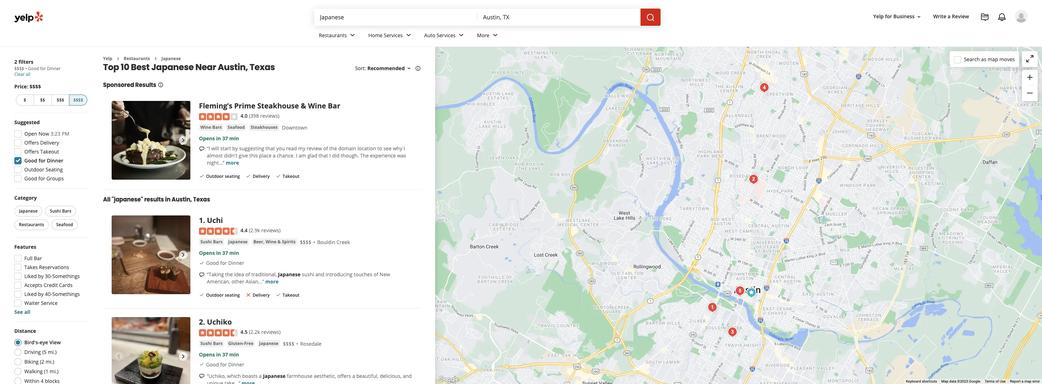 Task type: describe. For each thing, give the bounding box(es) containing it.
1 opens from the top
[[199, 135, 215, 142]]

wine bars button
[[199, 124, 224, 131]]

0 vertical spatial that
[[266, 145, 275, 152]]

suggesting
[[239, 145, 264, 152]]

Near text field
[[484, 13, 635, 21]]

map for moves
[[988, 56, 999, 62]]

sushi bars link for uchiko
[[199, 340, 224, 347]]

which
[[227, 373, 241, 380]]

group containing features
[[12, 244, 89, 316]]

walking
[[24, 368, 43, 375]]

beautiful,
[[357, 373, 379, 380]]

min for uchiko
[[230, 351, 239, 358]]

search
[[965, 56, 981, 62]]

37 for uchi
[[222, 250, 228, 256]]

16 chevron right v2 image
[[153, 56, 159, 62]]

2 . uchiko
[[199, 317, 232, 327]]

price: $$$$
[[14, 83, 41, 90]]

delicious,
[[380, 373, 402, 380]]

by for liked by 40-somethings
[[38, 291, 44, 298]]

24 chevron down v2 image
[[457, 31, 466, 40]]

map for error
[[1025, 380, 1032, 384]]

accepts credit cards
[[24, 282, 73, 289]]

see all button
[[14, 309, 30, 316]]

sushi inside category group
[[50, 208, 61, 214]]

for down outdoor seating
[[38, 175, 45, 182]]

. for 1
[[203, 216, 205, 225]]

opens in 37 min for uchi
[[199, 250, 239, 256]]

give
[[239, 152, 248, 159]]

mi.) for biking (2 mi.)
[[46, 359, 54, 365]]

2 for 2 . uchiko
[[199, 317, 203, 327]]

(2
[[40, 359, 44, 365]]

filters
[[18, 58, 33, 65]]

japanese down 4.5 (2.2k reviews)
[[259, 340, 279, 347]]

1 vertical spatial restaurants link
[[124, 56, 150, 62]]

0 horizontal spatial seafood button
[[52, 220, 78, 230]]

0 vertical spatial reviews)
[[260, 113, 280, 119]]

16 speech v2 image
[[199, 146, 205, 152]]

good for dinner for 2 . uchiko
[[206, 361, 244, 368]]

good down outdoor seating
[[24, 175, 37, 182]]

free
[[244, 340, 254, 347]]

recommended button
[[368, 65, 412, 72]]

1 opens in 37 min from the top
[[199, 135, 239, 142]]

0 vertical spatial austin,
[[218, 61, 248, 73]]

didn't
[[224, 152, 238, 159]]

the inside "i will start by suggesting that you read my review of the domain location to see why i almost didn't give this place a chance. i am glad that i did though. the experience was night…"
[[330, 145, 337, 152]]

aesthetic,
[[314, 373, 336, 380]]

for up the "taking
[[220, 260, 227, 266]]

(5
[[42, 349, 47, 356]]

a right "report"
[[1022, 380, 1024, 384]]

mi.) for driving (5 mi.)
[[48, 349, 57, 356]]

yelp for yelp link
[[103, 56, 112, 62]]

1 . uchi
[[199, 216, 223, 225]]

0 horizontal spatial uchiko image
[[112, 317, 191, 384]]

home
[[369, 32, 383, 39]]

2 horizontal spatial i
[[404, 145, 405, 152]]

notifications image
[[999, 13, 1007, 21]]

service
[[41, 300, 58, 307]]

$$$$ inside button
[[73, 97, 83, 103]]

0 horizontal spatial japanese link
[[162, 56, 181, 62]]

$$$$ left rosedale
[[283, 340, 295, 347]]

sponsored results
[[103, 81, 156, 89]]

all
[[103, 196, 111, 204]]

see
[[14, 309, 23, 316]]

seating
[[46, 166, 63, 173]]

start
[[220, 145, 231, 152]]

0 vertical spatial group
[[1023, 70, 1039, 101]]

auto services link
[[419, 26, 472, 47]]

japanese right 16 chevron right v2 image
[[162, 56, 181, 62]]

0 vertical spatial &
[[301, 101, 306, 111]]

for up "uchiko, in the bottom of the page
[[220, 361, 227, 368]]

you
[[276, 145, 285, 152]]

delivery inside group
[[40, 139, 59, 146]]

0 horizontal spatial bar
[[34, 255, 42, 262]]

new
[[380, 271, 390, 278]]

open now 3:23 pm
[[24, 130, 69, 137]]

category group
[[13, 194, 89, 232]]

1
[[199, 216, 203, 225]]

uchiko
[[207, 317, 232, 327]]

seafood inside category group
[[56, 222, 73, 228]]

(2.9k
[[249, 227, 260, 234]]

4.5 star rating image
[[199, 329, 238, 337]]

1 vertical spatial restaurants
[[124, 56, 150, 62]]

uchiko image inside map "region"
[[747, 172, 761, 187]]

more
[[477, 32, 490, 39]]

24 chevron down v2 image for restaurants
[[349, 31, 357, 40]]

$$$$ right price:
[[30, 83, 41, 90]]

full
[[24, 255, 33, 262]]

1 16 checkmark v2 image from the top
[[276, 173, 281, 179]]

good inside 2 filters $$$$ • good for dinner clear all
[[28, 66, 39, 72]]

for inside button
[[886, 13, 893, 20]]

takes
[[24, 264, 38, 271]]

1 vertical spatial texas
[[193, 196, 210, 204]]

1 outdoor seating from the top
[[206, 173, 240, 179]]

$ button
[[16, 95, 34, 106]]

4.0 (398 reviews)
[[241, 113, 280, 119]]

sushi and introducing touches of new american, other asian..."
[[207, 271, 390, 285]]

2 filters $$$$ • good for dinner clear all
[[14, 58, 61, 77]]

1 horizontal spatial japanese button
[[227, 238, 249, 246]]

1 horizontal spatial that
[[319, 152, 328, 159]]

of left use
[[996, 380, 1000, 384]]

good up "uchiko, in the bottom of the page
[[206, 361, 219, 368]]

in for 4.4
[[216, 250, 221, 256]]

restaurants for top restaurants link
[[319, 32, 347, 39]]

"i will start by suggesting that you read my review of the domain location to see why i almost didn't give this place a chance. i am glad that i did though. the experience was night…"
[[207, 145, 407, 166]]

sushi bars for 1
[[201, 239, 223, 245]]

liked for liked by 40-somethings
[[24, 291, 37, 298]]

review
[[953, 13, 970, 20]]

open
[[24, 130, 37, 137]]

outdoor for 16 close v2 icon
[[206, 292, 224, 298]]

all "japanese" results in austin, texas
[[103, 196, 210, 204]]

see all
[[14, 309, 30, 316]]

almost
[[207, 152, 223, 159]]

$$ button
[[34, 95, 51, 106]]

0 horizontal spatial the
[[225, 271, 233, 278]]

next image for 2 . uchiko
[[179, 353, 188, 361]]

good up the "taking
[[206, 260, 219, 266]]

somethings for 30-
[[52, 273, 80, 280]]

fleming's prime steakhouse & wine bar image
[[745, 286, 759, 300]]

bird's-
[[24, 339, 40, 346]]

1 horizontal spatial more
[[266, 278, 279, 285]]

1 slideshow element from the top
[[112, 101, 191, 180]]

seating for 16 checkmark v2 image corresponding to takeout
[[225, 173, 240, 179]]

near
[[196, 61, 216, 73]]

japanese right boasts
[[263, 373, 286, 380]]

american,
[[207, 278, 230, 285]]

dipdipdip tatsu-ya image
[[758, 81, 772, 95]]

gluten-free link
[[227, 340, 255, 347]]

0 vertical spatial seafood button
[[226, 124, 246, 131]]

seafood inside seafood link
[[228, 124, 245, 130]]

idea
[[234, 271, 244, 278]]

and inside farmhouse aesthetic, offers a beautiful, delicious, and unique take..."
[[403, 373, 412, 380]]

prime
[[234, 101, 256, 111]]

16 speech v2 image for 2
[[199, 374, 205, 379]]

sushi for 1
[[201, 239, 212, 245]]

24 chevron down v2 image for home services
[[405, 31, 413, 40]]

delivery for 16 close v2 icon
[[253, 292, 270, 298]]

steakhouses button
[[249, 124, 279, 131]]

accepts
[[24, 282, 42, 289]]

why
[[393, 145, 403, 152]]

0 vertical spatial uchi image
[[112, 216, 191, 295]]

for down the offers takeout
[[39, 157, 46, 164]]

opens for uchi
[[199, 250, 215, 256]]

$$$
[[57, 97, 64, 103]]

iii forks image
[[734, 284, 748, 298]]

(2.2k
[[249, 329, 260, 336]]

restaurants button
[[14, 220, 49, 230]]

& inside button
[[278, 239, 281, 245]]

results
[[135, 81, 156, 89]]

2 for 2 filters $$$$ • good for dinner clear all
[[14, 58, 17, 65]]

write a review
[[934, 13, 970, 20]]

christina o. image
[[1016, 10, 1029, 23]]

bars for 4.5 (2.2k reviews)
[[213, 340, 223, 347]]

zoom out image
[[1026, 89, 1035, 97]]

full bar
[[24, 255, 42, 262]]

more link
[[472, 26, 506, 47]]

reviews) for uchiko
[[262, 329, 281, 336]]

liked for liked by 30-somethings
[[24, 273, 37, 280]]

a right boasts
[[259, 373, 262, 380]]

4.0
[[241, 113, 248, 119]]

home services
[[369, 32, 403, 39]]

16 close v2 image
[[246, 292, 252, 298]]

bars for 4.4 (2.9k reviews)
[[213, 239, 223, 245]]

distance
[[14, 328, 36, 335]]

gluten-free button
[[227, 340, 255, 347]]

4.4 star rating image
[[199, 228, 238, 235]]

opens in 37 min for uchiko
[[199, 351, 239, 358]]

best
[[131, 61, 150, 73]]

night…"
[[207, 159, 225, 166]]

domain
[[339, 145, 357, 152]]

wine bars link
[[199, 124, 224, 131]]

report a map error
[[1011, 380, 1041, 384]]

top
[[103, 61, 119, 73]]

min for uchi
[[230, 250, 239, 256]]

by inside "i will start by suggesting that you read my review of the domain location to see why i almost didn't give this place a chance. i am glad that i did though. the experience was night…"
[[233, 145, 238, 152]]

in for 4.5
[[216, 351, 221, 358]]

0 vertical spatial texas
[[250, 61, 275, 73]]

my
[[298, 145, 306, 152]]

dinner up which
[[228, 361, 244, 368]]

4 star rating image
[[199, 113, 238, 120]]

dinner up seating
[[47, 157, 63, 164]]

a right write
[[949, 13, 951, 20]]

group containing suggested
[[12, 119, 89, 184]]

10
[[121, 61, 129, 73]]

0 vertical spatial 16 info v2 image
[[415, 66, 421, 71]]

sushi bars for 2
[[201, 340, 223, 347]]

next image for 1 . uchi
[[179, 251, 188, 259]]

of inside the sushi and introducing touches of new american, other asian..."
[[374, 271, 379, 278]]

0 vertical spatial restaurants link
[[313, 26, 363, 47]]

to
[[378, 145, 383, 152]]

Find text field
[[320, 13, 472, 21]]

other
[[232, 278, 245, 285]]

4.4 (2.9k reviews)
[[241, 227, 281, 234]]

see
[[384, 145, 392, 152]]

read
[[286, 145, 297, 152]]

review
[[307, 145, 322, 152]]

of right idea
[[246, 271, 250, 278]]

0 horizontal spatial more link
[[226, 159, 239, 166]]

4.5
[[241, 329, 248, 336]]

map
[[942, 380, 949, 384]]



Task type: vqa. For each thing, say whether or not it's contained in the screenshot.
Search "icon"
yes



Task type: locate. For each thing, give the bounding box(es) containing it.
0 vertical spatial yelp
[[874, 13, 884, 20]]

min
[[230, 135, 239, 142], [230, 250, 239, 256], [230, 351, 239, 358]]

2 16 checkmark v2 image from the top
[[276, 292, 281, 298]]

yelp for yelp for business
[[874, 13, 884, 20]]

0 vertical spatial previous image
[[115, 251, 123, 259]]

more link down didn't
[[226, 159, 239, 166]]

i
[[404, 145, 405, 152], [296, 152, 298, 159], [330, 152, 331, 159]]

1 16 speech v2 image from the top
[[199, 272, 205, 278]]

1 next image from the top
[[179, 251, 188, 259]]

1 vertical spatial reviews)
[[262, 227, 281, 234]]

category
[[14, 194, 37, 201]]

japanese left "sushi"
[[278, 271, 301, 278]]

1 horizontal spatial restaurants link
[[313, 26, 363, 47]]

by for liked by 30-somethings
[[38, 273, 44, 280]]

good down the offers takeout
[[24, 157, 37, 164]]

opens in 37 min up 'will'
[[199, 135, 239, 142]]

yelp left business
[[874, 13, 884, 20]]

1 horizontal spatial and
[[403, 373, 412, 380]]

2 previous image from the top
[[115, 353, 123, 361]]

previous image for 1
[[115, 251, 123, 259]]

dinner
[[47, 66, 61, 72], [47, 157, 63, 164], [228, 260, 244, 266], [228, 361, 244, 368]]

dinner up idea
[[228, 260, 244, 266]]

now
[[39, 130, 49, 137]]

search image
[[647, 13, 655, 22]]

waiter
[[24, 300, 40, 307]]

1 horizontal spatial yelp
[[874, 13, 884, 20]]

option group containing distance
[[12, 328, 89, 384]]

2 vertical spatial 37
[[222, 351, 228, 358]]

opens up the "taking
[[199, 250, 215, 256]]

reviews) right (2.2k
[[262, 329, 281, 336]]

map left error
[[1025, 380, 1032, 384]]

16 checkmark v2 image down chance.
[[276, 173, 281, 179]]

bars down 4.5 star rating image at the left of the page
[[213, 340, 223, 347]]

1 vertical spatial 2
[[199, 317, 203, 327]]

0 vertical spatial delivery
[[40, 139, 59, 146]]

min down seafood link
[[230, 135, 239, 142]]

1 vertical spatial uchi image
[[706, 300, 720, 315]]

16 checkmark v2 image for "taking the idea of traditional,
[[199, 260, 205, 266]]

bars inside category group
[[62, 208, 71, 214]]

min up idea
[[230, 250, 239, 256]]

2 vertical spatial delivery
[[253, 292, 270, 298]]

2 opens from the top
[[199, 250, 215, 256]]

1 vertical spatial 16 chevron down v2 image
[[407, 66, 412, 71]]

slideshow element for 1
[[112, 216, 191, 295]]

i right why
[[404, 145, 405, 152]]

2 . from the top
[[203, 317, 205, 327]]

seafood right restaurants button in the bottom left of the page
[[56, 222, 73, 228]]

keyboard
[[907, 380, 922, 384]]

24 chevron down v2 image inside more link
[[491, 31, 500, 40]]

24 chevron down v2 image right the more
[[491, 31, 500, 40]]

$$$$
[[14, 66, 24, 72], [30, 83, 41, 90], [73, 97, 83, 103], [300, 239, 312, 246], [283, 340, 295, 347]]

16 speech v2 image
[[199, 272, 205, 278], [199, 374, 205, 379]]

good for dinner for 1 . uchi
[[206, 260, 244, 266]]

by up didn't
[[233, 145, 238, 152]]

yelp left 16 chevron right v2 icon
[[103, 56, 112, 62]]

1 vertical spatial 37
[[222, 250, 228, 256]]

3 opens from the top
[[199, 351, 215, 358]]

sushi for 2
[[201, 340, 212, 347]]

1 horizontal spatial texas
[[250, 61, 275, 73]]

1 vertical spatial bar
[[34, 255, 42, 262]]

a inside farmhouse aesthetic, offers a beautiful, delicious, and unique take..."
[[353, 373, 355, 380]]

a inside "i will start by suggesting that you read my review of the domain location to see why i almost didn't give this place a chance. i am glad that i did though. the experience was night…"
[[273, 152, 276, 159]]

takeout for 16 checkmark v2 image corresponding to takeout
[[283, 173, 300, 179]]

3 37 from the top
[[222, 351, 228, 358]]

offers for offers takeout
[[24, 148, 39, 155]]

offers
[[24, 139, 39, 146], [24, 148, 39, 155]]

0 vertical spatial slideshow element
[[112, 101, 191, 180]]

1 vertical spatial japanese button
[[227, 238, 249, 246]]

in for 4.0
[[216, 135, 221, 142]]

option group
[[12, 328, 89, 384]]

sort:
[[355, 65, 366, 72]]

0 vertical spatial bar
[[328, 101, 341, 111]]

0 vertical spatial sushi
[[50, 208, 61, 214]]

liked
[[24, 273, 37, 280], [24, 291, 37, 298]]

liked by 40-somethings
[[24, 291, 80, 298]]

write
[[934, 13, 947, 20]]

the up did
[[330, 145, 337, 152]]

16 checkmark v2 image
[[276, 173, 281, 179], [276, 292, 281, 298]]

24 chevron down v2 image inside home services link
[[405, 31, 413, 40]]

yelp
[[874, 13, 884, 20], [103, 56, 112, 62]]

0 vertical spatial offers
[[24, 139, 39, 146]]

2 vertical spatial sushi bars button
[[199, 340, 224, 347]]

uchiko image
[[747, 172, 761, 187], [112, 317, 191, 384]]

1 37 from the top
[[222, 135, 228, 142]]

services for home services
[[384, 32, 403, 39]]

services for auto services
[[437, 32, 456, 39]]

outdoor seating down night…" on the left
[[206, 173, 240, 179]]

yelp for business button
[[871, 10, 925, 23]]

16 chevron down v2 image right recommended
[[407, 66, 412, 71]]

takeout down offers delivery
[[40, 148, 59, 155]]

0 vertical spatial sushi bars button
[[45, 206, 76, 217]]

beer, wine & spirits
[[254, 239, 296, 245]]

sushi bars down 4.5 star rating image at the left of the page
[[201, 340, 223, 347]]

sushi bars button for 1
[[199, 238, 224, 246]]

1 vertical spatial all
[[24, 309, 30, 316]]

16 chevron down v2 image for recommended
[[407, 66, 412, 71]]

bars
[[213, 124, 222, 130], [62, 208, 71, 214], [213, 239, 223, 245], [213, 340, 223, 347]]

more link down traditional,
[[266, 278, 279, 285]]

1 horizontal spatial 16 info v2 image
[[415, 66, 421, 71]]

mi.)
[[48, 349, 57, 356], [46, 359, 54, 365], [50, 368, 58, 375]]

previous image
[[115, 136, 123, 145]]

0 vertical spatial japanese button
[[14, 206, 42, 217]]

0 vertical spatial more
[[226, 159, 239, 166]]

16 chevron down v2 image right business
[[917, 14, 923, 20]]

2 inside 2 filters $$$$ • good for dinner clear all
[[14, 58, 17, 65]]

expand map image
[[1026, 54, 1035, 63]]

0 horizontal spatial seafood
[[56, 222, 73, 228]]

3 min from the top
[[230, 351, 239, 358]]

2 vertical spatial japanese link
[[258, 340, 280, 347]]

1 vertical spatial offers
[[24, 148, 39, 155]]

wine inside wine bars button
[[201, 124, 211, 130]]

1 vertical spatial uchiko image
[[112, 317, 191, 384]]

1 24 chevron down v2 image from the left
[[349, 31, 357, 40]]

1 horizontal spatial 2
[[199, 317, 203, 327]]

delivery for 16 checkmark v2 image corresponding to takeout
[[253, 173, 270, 179]]

for inside 2 filters $$$$ • good for dinner clear all
[[40, 66, 46, 72]]

2 sushi bars link from the top
[[199, 340, 224, 347]]

2 vertical spatial reviews)
[[262, 329, 281, 336]]

0 vertical spatial 16 chevron down v2 image
[[917, 14, 923, 20]]

japanese inside category group
[[19, 208, 38, 214]]

1 horizontal spatial japanese link
[[227, 238, 249, 246]]

1 vertical spatial opens
[[199, 250, 215, 256]]

0 vertical spatial uchiko image
[[747, 172, 761, 187]]

farmhouse
[[287, 373, 313, 380]]

2 vertical spatial restaurants
[[19, 222, 44, 228]]

. for 2
[[203, 317, 205, 327]]

restaurants inside "business categories" element
[[319, 32, 347, 39]]

1 none field from the left
[[320, 13, 472, 21]]

by left 30-
[[38, 273, 44, 280]]

None search field
[[314, 9, 663, 26]]

2 min from the top
[[230, 250, 239, 256]]

beer, wine & spirits button
[[252, 238, 297, 246]]

37 for uchiko
[[222, 351, 228, 358]]

4.5 (2.2k reviews)
[[241, 329, 281, 336]]

delivery down place at the left top of the page
[[253, 173, 270, 179]]

somethings
[[52, 273, 80, 280], [52, 291, 80, 298]]

outdoor inside group
[[24, 166, 44, 173]]

japanese button down 4.5 (2.2k reviews)
[[258, 340, 280, 347]]

somethings for 40-
[[52, 291, 80, 298]]

0 horizontal spatial i
[[296, 152, 298, 159]]

1 vertical spatial slideshow element
[[112, 216, 191, 295]]

previous image for 2
[[115, 353, 123, 361]]

that
[[266, 145, 275, 152], [319, 152, 328, 159]]

24 chevron down v2 image left auto
[[405, 31, 413, 40]]

24 chevron down v2 image left home
[[349, 31, 357, 40]]

and inside the sushi and introducing touches of new american, other asian..."
[[316, 271, 325, 278]]

16 speech v2 image for 1
[[199, 272, 205, 278]]

otoko image
[[726, 325, 740, 340]]

2 vertical spatial group
[[12, 244, 89, 316]]

report a map error link
[[1011, 380, 1041, 384]]

0 vertical spatial wine
[[308, 101, 326, 111]]

uchiko link
[[207, 317, 232, 327]]

steakhouses
[[251, 124, 278, 130]]

1 vertical spatial wine
[[201, 124, 211, 130]]

2 liked from the top
[[24, 291, 37, 298]]

view
[[49, 339, 61, 346]]

1 horizontal spatial map
[[1025, 380, 1032, 384]]

1 min from the top
[[230, 135, 239, 142]]

wine inside beer, wine & spirits button
[[266, 239, 277, 245]]

16 chevron down v2 image for yelp for business
[[917, 14, 923, 20]]

bars down 4 star rating image in the left of the page
[[213, 124, 222, 130]]

in down 4.4 star rating image
[[216, 250, 221, 256]]

in up "uchiko, in the bottom of the page
[[216, 351, 221, 358]]

16 checkmark v2 image for takeout
[[246, 173, 252, 179]]

good for dinner up "uchiko, in the bottom of the page
[[206, 361, 244, 368]]

16 speech v2 image left "uchiko, in the bottom of the page
[[199, 374, 205, 379]]

all right see
[[24, 309, 30, 316]]

fleming's prime steakhouse & wine bar link
[[199, 101, 341, 111]]

mi.) right (5
[[48, 349, 57, 356]]

takeout down the sushi and introducing touches of new american, other asian..."
[[283, 292, 300, 298]]

write a review link
[[931, 10, 973, 23]]

24 chevron down v2 image inside restaurants link
[[349, 31, 357, 40]]

. left uchi
[[203, 216, 205, 225]]

0 vertical spatial 37
[[222, 135, 228, 142]]

for
[[886, 13, 893, 20], [40, 66, 46, 72], [39, 157, 46, 164], [38, 175, 45, 182], [220, 260, 227, 266], [220, 361, 227, 368]]

dinner inside 2 filters $$$$ • good for dinner clear all
[[47, 66, 61, 72]]

2 seating from the top
[[225, 292, 240, 298]]

biking
[[24, 359, 39, 365]]

0 horizontal spatial none field
[[320, 13, 472, 21]]

37 up start
[[222, 135, 228, 142]]

1 liked from the top
[[24, 273, 37, 280]]

16 checkmark v2 image down traditional,
[[276, 292, 281, 298]]

16 chevron down v2 image inside yelp for business button
[[917, 14, 923, 20]]

all right the clear
[[26, 71, 30, 77]]

1 vertical spatial map
[[1025, 380, 1032, 384]]

offers down offers delivery
[[24, 148, 39, 155]]

restaurants inside button
[[19, 222, 44, 228]]

outdoor down american,
[[206, 292, 224, 298]]

none field near
[[484, 13, 635, 21]]

1 vertical spatial seating
[[225, 292, 240, 298]]

"taking the idea of traditional, japanese
[[207, 271, 301, 278]]

outdoor for 16 checkmark v2 image corresponding to takeout
[[206, 173, 224, 179]]

asian..."
[[246, 278, 264, 285]]

somethings down cards
[[52, 291, 80, 298]]

16 chevron down v2 image
[[917, 14, 923, 20], [407, 66, 412, 71]]

japanese down category
[[19, 208, 38, 214]]

of left new
[[374, 271, 379, 278]]

texas
[[250, 61, 275, 73], [193, 196, 210, 204]]

0 vertical spatial all
[[26, 71, 30, 77]]

clear
[[14, 71, 25, 77]]

offers for offers delivery
[[24, 139, 39, 146]]

sushi down groups
[[50, 208, 61, 214]]

3 opens in 37 min from the top
[[199, 351, 239, 358]]

mi.) right (2
[[46, 359, 54, 365]]

bars inside "link"
[[213, 124, 222, 130]]

business categories element
[[313, 26, 1029, 47]]

next image
[[179, 251, 188, 259], [179, 353, 188, 361]]

take..."
[[225, 380, 240, 384]]

1 vertical spatial takeout
[[283, 173, 300, 179]]

. left the uchiko
[[203, 317, 205, 327]]

japanese down 4.4
[[228, 239, 248, 245]]

1 somethings from the top
[[52, 273, 80, 280]]

1 vertical spatial seafood button
[[52, 220, 78, 230]]

japanese link down 4.4
[[227, 238, 249, 246]]

1 vertical spatial .
[[203, 317, 205, 327]]

1 horizontal spatial austin,
[[218, 61, 248, 73]]

takeout for 16 close v2 icon
[[283, 292, 300, 298]]

restaurants for restaurants button in the bottom left of the page
[[19, 222, 44, 228]]

16 info v2 image
[[415, 66, 421, 71], [158, 82, 164, 88]]

2 offers from the top
[[24, 148, 39, 155]]

that up place at the left top of the page
[[266, 145, 275, 152]]

offers down open
[[24, 139, 39, 146]]

more down traditional,
[[266, 278, 279, 285]]

a right place at the left top of the page
[[273, 152, 276, 159]]

2 vertical spatial by
[[38, 291, 44, 298]]

introducing
[[326, 271, 353, 278]]

1 offers from the top
[[24, 139, 39, 146]]

somethings up cards
[[52, 273, 80, 280]]

the
[[360, 152, 369, 159]]

0 vertical spatial outdoor seating
[[206, 173, 240, 179]]

by left 40-
[[38, 291, 44, 298]]

"uchiko,
[[207, 373, 226, 380]]

price:
[[14, 83, 28, 90]]

delivery right 16 close v2 icon
[[253, 292, 270, 298]]

google image
[[437, 375, 461, 384]]

austin, right results
[[172, 196, 192, 204]]

0 horizontal spatial that
[[266, 145, 275, 152]]

and right "sushi"
[[316, 271, 325, 278]]

keyboard shortcuts button
[[907, 379, 938, 384]]

0 vertical spatial more link
[[226, 159, 239, 166]]

$$$$ inside 2 filters $$$$ • good for dinner clear all
[[14, 66, 24, 72]]

sushi bars down 4.4 star rating image
[[201, 239, 223, 245]]

1 vertical spatial austin,
[[172, 196, 192, 204]]

1 vertical spatial group
[[12, 119, 89, 184]]

1 vertical spatial good for dinner
[[206, 260, 244, 266]]

sushi bars link
[[199, 238, 224, 246], [199, 340, 224, 347]]

37 down gluten-free button
[[222, 351, 228, 358]]

bouldin creek
[[317, 239, 350, 246]]

chance.
[[277, 152, 295, 159]]

0 vertical spatial restaurants
[[319, 32, 347, 39]]

3 slideshow element from the top
[[112, 317, 191, 384]]

opens up "uchiko, in the bottom of the page
[[199, 351, 215, 358]]

next image
[[179, 136, 188, 145]]

0 vertical spatial mi.)
[[48, 349, 57, 356]]

projects image
[[981, 13, 990, 21]]

2 horizontal spatial japanese link
[[258, 340, 280, 347]]

for left business
[[886, 13, 893, 20]]

seafood down 4.0
[[228, 124, 245, 130]]

japanese link down 4.5 (2.2k reviews)
[[258, 340, 280, 347]]

1 vertical spatial japanese link
[[227, 238, 249, 246]]

$$$ button
[[51, 95, 69, 106]]

offers takeout
[[24, 148, 59, 155]]

1 previous image from the top
[[115, 251, 123, 259]]

for right •
[[40, 66, 46, 72]]

1 horizontal spatial 24 chevron down v2 image
[[405, 31, 413, 40]]

1 services from the left
[[384, 32, 403, 39]]

farmhouse aesthetic, offers a beautiful, delicious, and unique take..."
[[207, 373, 412, 384]]

japanese link right 16 chevron right v2 image
[[162, 56, 181, 62]]

"japanese"
[[112, 196, 143, 204]]

good for groups
[[24, 175, 64, 182]]

0 vertical spatial min
[[230, 135, 239, 142]]

16 checkmark v2 image
[[199, 173, 205, 179], [246, 173, 252, 179], [199, 260, 205, 266], [199, 292, 205, 298], [199, 362, 205, 368]]

mi.) for walking (1 mi.)
[[50, 368, 58, 375]]

none field find
[[320, 13, 472, 21]]

reviews) up beer, wine & spirits
[[262, 227, 281, 234]]

0 horizontal spatial texas
[[193, 196, 210, 204]]

good for dinner
[[24, 157, 63, 164], [206, 260, 244, 266], [206, 361, 244, 368]]

2 slideshow element from the top
[[112, 216, 191, 295]]

sushi bars inside category group
[[50, 208, 71, 214]]

services right home
[[384, 32, 403, 39]]

bar
[[328, 101, 341, 111], [34, 255, 42, 262]]

seating down didn't
[[225, 173, 240, 179]]

slideshow element
[[112, 101, 191, 180], [112, 216, 191, 295], [112, 317, 191, 384]]

1 seating from the top
[[225, 173, 240, 179]]

0 horizontal spatial and
[[316, 271, 325, 278]]

1 horizontal spatial i
[[330, 152, 331, 159]]

16 chevron down v2 image inside recommended dropdown button
[[407, 66, 412, 71]]

1 vertical spatial 16 checkmark v2 image
[[276, 292, 281, 298]]

2 horizontal spatial wine
[[308, 101, 326, 111]]

0 horizontal spatial more
[[226, 159, 239, 166]]

seafood button right restaurants button in the bottom left of the page
[[52, 220, 78, 230]]

2 left the filters
[[14, 58, 17, 65]]

1 vertical spatial yelp
[[103, 56, 112, 62]]

downtown
[[282, 124, 308, 131]]

2 37 from the top
[[222, 250, 228, 256]]

in
[[216, 135, 221, 142], [165, 196, 171, 204], [216, 250, 221, 256], [216, 351, 221, 358]]

"taking
[[207, 271, 224, 278]]

None field
[[320, 13, 472, 21], [484, 13, 635, 21]]

and
[[316, 271, 325, 278], [403, 373, 412, 380]]

uchi
[[207, 216, 223, 225]]

seating for 16 close v2 icon
[[225, 292, 240, 298]]

was
[[397, 152, 407, 159]]

reviews) for uchi
[[262, 227, 281, 234]]

2 24 chevron down v2 image from the left
[[405, 31, 413, 40]]

outdoor up good for groups
[[24, 166, 44, 173]]

2 services from the left
[[437, 32, 456, 39]]

uchi image
[[112, 216, 191, 295], [706, 300, 720, 315]]

24 chevron down v2 image for more
[[491, 31, 500, 40]]

2 vertical spatial japanese button
[[258, 340, 280, 347]]

this
[[250, 152, 258, 159]]

0 vertical spatial good for dinner
[[24, 157, 63, 164]]

0 horizontal spatial yelp
[[103, 56, 112, 62]]

2 opens in 37 min from the top
[[199, 250, 239, 256]]

(1
[[44, 368, 48, 375]]

all inside 2 filters $$$$ • good for dinner clear all
[[26, 71, 30, 77]]

terms of use
[[985, 380, 1007, 384]]

beer, wine & spirits link
[[252, 238, 297, 246]]

beer,
[[254, 239, 265, 245]]

1 horizontal spatial more link
[[266, 278, 279, 285]]

1 vertical spatial the
[[225, 271, 233, 278]]

moves
[[1000, 56, 1016, 62]]

opens for uchiko
[[199, 351, 215, 358]]

i left did
[[330, 152, 331, 159]]

2 none field from the left
[[484, 13, 635, 21]]

group
[[1023, 70, 1039, 101], [12, 119, 89, 184], [12, 244, 89, 316]]

suggested
[[14, 119, 40, 126]]

opens in 37 min down 4.4 star rating image
[[199, 250, 239, 256]]

1 horizontal spatial &
[[301, 101, 306, 111]]

of right review
[[324, 145, 328, 152]]

2 next image from the top
[[179, 353, 188, 361]]

waiter service
[[24, 300, 58, 307]]

sushi bars button for 2
[[199, 340, 224, 347]]

16 chevron right v2 image
[[115, 56, 121, 62]]

1 vertical spatial mi.)
[[46, 359, 54, 365]]

yelp link
[[103, 56, 112, 62]]

restaurants link
[[313, 26, 363, 47], [124, 56, 150, 62]]

0 vertical spatial and
[[316, 271, 325, 278]]

bars for 4.0 (398 reviews)
[[213, 124, 222, 130]]

sushi bars link for uchi
[[199, 238, 224, 246]]

0 horizontal spatial 16 info v2 image
[[158, 82, 164, 88]]

japanese up the results
[[151, 61, 194, 73]]

slideshow element for 2
[[112, 317, 191, 384]]

price: $$$$ group
[[14, 83, 89, 107]]

min down gluten- on the left bottom of page
[[230, 351, 239, 358]]

rosedale
[[301, 340, 322, 347]]

3 24 chevron down v2 image from the left
[[491, 31, 500, 40]]

2 outdoor seating from the top
[[206, 292, 240, 298]]

zoom in image
[[1026, 73, 1035, 82]]

good for dinner up the "taking
[[206, 260, 244, 266]]

0 vertical spatial japanese link
[[162, 56, 181, 62]]

0 horizontal spatial restaurants
[[19, 222, 44, 228]]

user actions element
[[868, 9, 1039, 53]]

in up 'will'
[[216, 135, 221, 142]]

1 horizontal spatial 16 chevron down v2 image
[[917, 14, 923, 20]]

previous image
[[115, 251, 123, 259], [115, 353, 123, 361]]

mi.) right (1
[[50, 368, 58, 375]]

0 vertical spatial takeout
[[40, 148, 59, 155]]

data
[[950, 380, 957, 384]]

dinner up price: $$$$ group
[[47, 66, 61, 72]]

pm
[[62, 130, 69, 137]]

2 somethings from the top
[[52, 291, 80, 298]]

yelp inside button
[[874, 13, 884, 20]]

1 sushi bars link from the top
[[199, 238, 224, 246]]

of inside "i will start by suggesting that you read my review of the domain location to see why i almost didn't give this place a chance. i am glad that i did though. the experience was night…"
[[324, 145, 328, 152]]

4.4
[[241, 227, 248, 234]]

services left 24 chevron down v2 image
[[437, 32, 456, 39]]

1 vertical spatial more
[[266, 278, 279, 285]]

sushi down 4.4 star rating image
[[201, 239, 212, 245]]

0 vertical spatial 2
[[14, 58, 17, 65]]

fleming's prime steakhouse & wine bar image
[[112, 101, 191, 180]]

2 vertical spatial opens
[[199, 351, 215, 358]]

2 vertical spatial sushi bars
[[201, 340, 223, 347]]

1 . from the top
[[203, 216, 205, 225]]

24 chevron down v2 image
[[349, 31, 357, 40], [405, 31, 413, 40], [491, 31, 500, 40]]

touches
[[354, 271, 373, 278]]

gluten-free
[[228, 340, 254, 347]]

$$$$ right spirits
[[300, 239, 312, 246]]

1 vertical spatial sushi bars link
[[199, 340, 224, 347]]

keyboard shortcuts
[[907, 380, 938, 384]]

16 checkmark v2 image for "uchiko, which boasts a
[[199, 362, 205, 368]]

1 vertical spatial more link
[[266, 278, 279, 285]]

sponsored
[[103, 81, 134, 89]]

2 vertical spatial good for dinner
[[206, 361, 244, 368]]

map region
[[399, 35, 1043, 384]]

delivery down open now 3:23 pm
[[40, 139, 59, 146]]

1 vertical spatial and
[[403, 373, 412, 380]]

2 16 speech v2 image from the top
[[199, 374, 205, 379]]

0 vertical spatial sushi bars
[[50, 208, 71, 214]]

japanese
[[162, 56, 181, 62], [151, 61, 194, 73], [19, 208, 38, 214], [228, 239, 248, 245], [278, 271, 301, 278], [259, 340, 279, 347], [263, 373, 286, 380]]

in right results
[[165, 196, 171, 204]]

1 vertical spatial 16 info v2 image
[[158, 82, 164, 88]]



